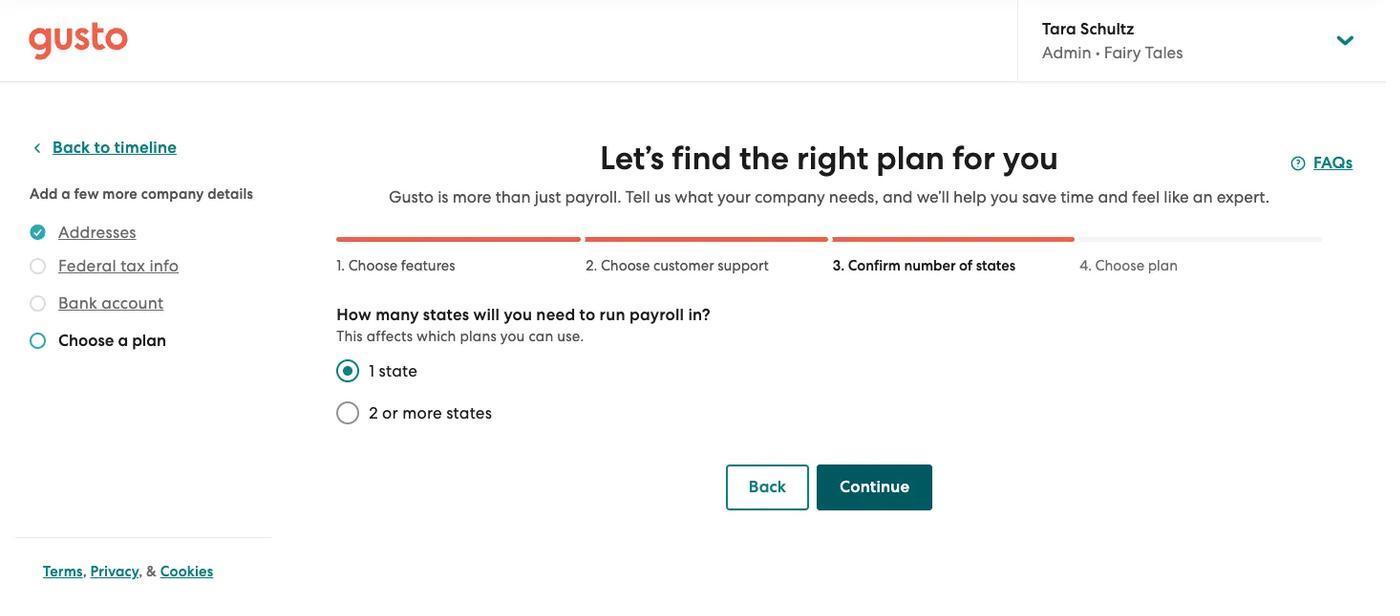 Task type: vqa. For each thing, say whether or not it's contained in the screenshot.
Time tools dropdown button
no



Task type: describe. For each thing, give the bounding box(es) containing it.
you right help
[[991, 187, 1019, 206]]

find
[[672, 139, 732, 178]]

0 horizontal spatial more
[[103, 185, 138, 203]]

addresses button
[[58, 221, 136, 244]]

choose for choose a plan
[[58, 331, 114, 351]]

let's
[[600, 139, 665, 178]]

can
[[529, 328, 554, 345]]

back for back
[[749, 477, 787, 497]]

than
[[496, 187, 531, 206]]

back to timeline
[[53, 138, 177, 158]]

plan inside list
[[132, 331, 166, 351]]

or
[[382, 403, 398, 422]]

add a few more company details
[[30, 185, 253, 203]]

back for back to timeline
[[53, 138, 90, 158]]

terms
[[43, 563, 83, 580]]

which
[[417, 328, 456, 345]]

the
[[740, 139, 789, 178]]

more inside let's find the right plan for you gusto is more than just payroll. tell us what your company needs, and we'll help you save time and feel like an expert.
[[453, 187, 492, 206]]

payroll
[[630, 305, 685, 325]]

admin
[[1043, 43, 1092, 62]]

an
[[1194, 187, 1213, 206]]

tell
[[626, 187, 651, 206]]

your
[[718, 187, 751, 206]]

states for of
[[977, 257, 1016, 274]]

1 and from the left
[[883, 187, 913, 206]]

check image
[[30, 295, 46, 312]]

2 or more states
[[369, 403, 492, 422]]

expert.
[[1217, 187, 1270, 206]]

1 state radio
[[327, 350, 369, 392]]

account
[[102, 293, 164, 313]]

federal tax info
[[58, 256, 179, 275]]

add
[[30, 185, 58, 203]]

will
[[474, 305, 500, 325]]

timeline
[[114, 138, 177, 158]]

gusto
[[389, 187, 434, 206]]

1 check image from the top
[[30, 258, 46, 274]]

need
[[537, 305, 576, 325]]

faqs
[[1314, 153, 1354, 173]]

choose a plan
[[58, 331, 166, 351]]

features
[[401, 257, 455, 274]]

terms , privacy , & cookies
[[43, 563, 213, 580]]

choose plan
[[1096, 257, 1179, 274]]

federal
[[58, 256, 116, 275]]

bank account
[[58, 293, 164, 313]]

feel
[[1133, 187, 1161, 206]]

confirm
[[848, 257, 901, 274]]

needs,
[[830, 187, 879, 206]]

confirm number of states
[[848, 257, 1016, 274]]

tax
[[121, 256, 145, 275]]

details
[[208, 185, 253, 203]]

choose a plan list
[[30, 221, 265, 357]]

bank
[[58, 293, 97, 313]]

a for few
[[61, 185, 71, 203]]

privacy link
[[90, 563, 139, 580]]

number
[[905, 257, 956, 274]]

bank account button
[[58, 292, 164, 314]]

plans
[[460, 328, 497, 345]]

back to timeline button
[[30, 137, 177, 160]]

help
[[954, 187, 987, 206]]

•
[[1096, 43, 1101, 62]]

in?
[[689, 305, 711, 325]]

right
[[797, 139, 869, 178]]

company inside let's find the right plan for you gusto is more than just payroll. tell us what your company needs, and we'll help you save time and feel like an expert.
[[755, 187, 826, 206]]

back button
[[726, 465, 810, 510]]

time
[[1061, 187, 1095, 206]]

continue button
[[817, 465, 933, 510]]

let's find the right plan for you gusto is more than just payroll. tell us what your company needs, and we'll help you save time and feel like an expert.
[[389, 139, 1270, 206]]

you up save at the top right
[[1003, 139, 1059, 178]]

for
[[953, 139, 996, 178]]



Task type: locate. For each thing, give the bounding box(es) containing it.
states right of
[[977, 257, 1016, 274]]

choose up how
[[349, 257, 398, 274]]

to
[[94, 138, 110, 158], [580, 305, 596, 325]]

save
[[1023, 187, 1057, 206]]

how
[[337, 305, 372, 325]]

2 or more states radio
[[327, 392, 369, 434]]

plan inside let's find the right plan for you gusto is more than just payroll. tell us what your company needs, and we'll help you save time and feel like an expert.
[[877, 139, 945, 178]]

to inside 'button'
[[94, 138, 110, 158]]

2 vertical spatial plan
[[132, 331, 166, 351]]

2 and from the left
[[1099, 187, 1129, 206]]

is
[[438, 187, 449, 206]]

0 vertical spatial back
[[53, 138, 90, 158]]

choose for choose customer support
[[601, 257, 650, 274]]

2
[[369, 403, 378, 422]]

continue
[[840, 477, 910, 497]]

this
[[337, 328, 363, 345]]

and
[[883, 187, 913, 206], [1099, 187, 1129, 206]]

use.
[[558, 328, 584, 345]]

schultz
[[1081, 19, 1135, 39]]

1 horizontal spatial ,
[[139, 563, 143, 580]]

1 horizontal spatial plan
[[877, 139, 945, 178]]

states
[[977, 257, 1016, 274], [423, 305, 470, 325], [447, 403, 492, 422]]

company down the
[[755, 187, 826, 206]]

tales
[[1146, 43, 1184, 62]]

like
[[1165, 187, 1190, 206]]

support
[[718, 257, 769, 274]]

0 vertical spatial states
[[977, 257, 1016, 274]]

2 , from the left
[[139, 563, 143, 580]]

choose up run
[[601, 257, 650, 274]]

more
[[103, 185, 138, 203], [453, 187, 492, 206], [403, 403, 442, 422]]

choose for choose plan
[[1096, 257, 1145, 274]]

how many states will you need to run payroll in? this affects which plans you can use.
[[337, 305, 711, 345]]

privacy
[[90, 563, 139, 580]]

info
[[150, 256, 179, 275]]

0 horizontal spatial and
[[883, 187, 913, 206]]

back
[[53, 138, 90, 158], [749, 477, 787, 497]]

1 vertical spatial check image
[[30, 333, 46, 349]]

check image down check icon
[[30, 333, 46, 349]]

more right is
[[453, 187, 492, 206]]

tara schultz admin • fairy tales
[[1043, 19, 1184, 62]]

0 horizontal spatial a
[[61, 185, 71, 203]]

1 state
[[369, 361, 418, 380]]

more right the few
[[103, 185, 138, 203]]

circle check image
[[30, 221, 46, 244]]

choose down feel
[[1096, 257, 1145, 274]]

more right or
[[403, 403, 442, 422]]

1 horizontal spatial back
[[749, 477, 787, 497]]

company
[[141, 185, 204, 203], [755, 187, 826, 206]]

cookies button
[[160, 560, 213, 583]]

0 horizontal spatial ,
[[83, 563, 87, 580]]

fairy
[[1105, 43, 1142, 62]]

choose for choose features
[[349, 257, 398, 274]]

2 horizontal spatial plan
[[1149, 257, 1179, 274]]

us
[[655, 187, 671, 206]]

cookies
[[160, 563, 213, 580]]

choose features
[[349, 257, 455, 274]]

1 horizontal spatial more
[[403, 403, 442, 422]]

0 vertical spatial check image
[[30, 258, 46, 274]]

2 horizontal spatial more
[[453, 187, 492, 206]]

what
[[675, 187, 714, 206]]

0 horizontal spatial back
[[53, 138, 90, 158]]

0 horizontal spatial company
[[141, 185, 204, 203]]

&
[[146, 563, 157, 580]]

choose customer support
[[601, 257, 769, 274]]

plan down account
[[132, 331, 166, 351]]

you
[[1003, 139, 1059, 178], [991, 187, 1019, 206], [504, 305, 533, 325], [501, 328, 525, 345]]

a
[[61, 185, 71, 203], [118, 331, 128, 351]]

and left feel
[[1099, 187, 1129, 206]]

to left run
[[580, 305, 596, 325]]

run
[[600, 305, 626, 325]]

1 vertical spatial plan
[[1149, 257, 1179, 274]]

0 vertical spatial plan
[[877, 139, 945, 178]]

,
[[83, 563, 87, 580], [139, 563, 143, 580]]

, left privacy link
[[83, 563, 87, 580]]

to left timeline
[[94, 138, 110, 158]]

customer
[[654, 257, 715, 274]]

1 vertical spatial back
[[749, 477, 787, 497]]

company down timeline
[[141, 185, 204, 203]]

payroll.
[[565, 187, 622, 206]]

2 vertical spatial states
[[447, 403, 492, 422]]

1 vertical spatial states
[[423, 305, 470, 325]]

1 horizontal spatial company
[[755, 187, 826, 206]]

a inside list
[[118, 331, 128, 351]]

1 horizontal spatial and
[[1099, 187, 1129, 206]]

a for plan
[[118, 331, 128, 351]]

plan up we'll
[[877, 139, 945, 178]]

a left the few
[[61, 185, 71, 203]]

states for more
[[447, 403, 492, 422]]

, left &
[[139, 563, 143, 580]]

2 check image from the top
[[30, 333, 46, 349]]

plan down like
[[1149, 257, 1179, 274]]

1 vertical spatial a
[[118, 331, 128, 351]]

to inside how many states will you need to run payroll in? this affects which plans you can use.
[[580, 305, 596, 325]]

you right will
[[504, 305, 533, 325]]

states down plans
[[447, 403, 492, 422]]

faqs button
[[1291, 152, 1354, 175]]

a down account
[[118, 331, 128, 351]]

of
[[960, 257, 973, 274]]

1 , from the left
[[83, 563, 87, 580]]

1 horizontal spatial a
[[118, 331, 128, 351]]

many
[[376, 305, 419, 325]]

0 horizontal spatial to
[[94, 138, 110, 158]]

0 vertical spatial to
[[94, 138, 110, 158]]

we'll
[[917, 187, 950, 206]]

1 vertical spatial to
[[580, 305, 596, 325]]

home image
[[29, 22, 128, 60]]

choose down bank at the left of the page
[[58, 331, 114, 351]]

choose
[[349, 257, 398, 274], [601, 257, 650, 274], [1096, 257, 1145, 274], [58, 331, 114, 351]]

back inside 'button'
[[53, 138, 90, 158]]

0 horizontal spatial plan
[[132, 331, 166, 351]]

affects
[[367, 328, 413, 345]]

few
[[74, 185, 99, 203]]

check image down 'circle check' "image"
[[30, 258, 46, 274]]

and left we'll
[[883, 187, 913, 206]]

terms link
[[43, 563, 83, 580]]

choose inside list
[[58, 331, 114, 351]]

1 horizontal spatial to
[[580, 305, 596, 325]]

states inside how many states will you need to run payroll in? this affects which plans you can use.
[[423, 305, 470, 325]]

0 vertical spatial a
[[61, 185, 71, 203]]

check image
[[30, 258, 46, 274], [30, 333, 46, 349]]

1
[[369, 361, 375, 380]]

back inside button
[[749, 477, 787, 497]]

you left can at the left bottom of page
[[501, 328, 525, 345]]

just
[[535, 187, 561, 206]]

federal tax info button
[[58, 254, 179, 277]]

addresses
[[58, 223, 136, 242]]

states up which
[[423, 305, 470, 325]]

tara
[[1043, 19, 1077, 39]]

state
[[379, 361, 418, 380]]



